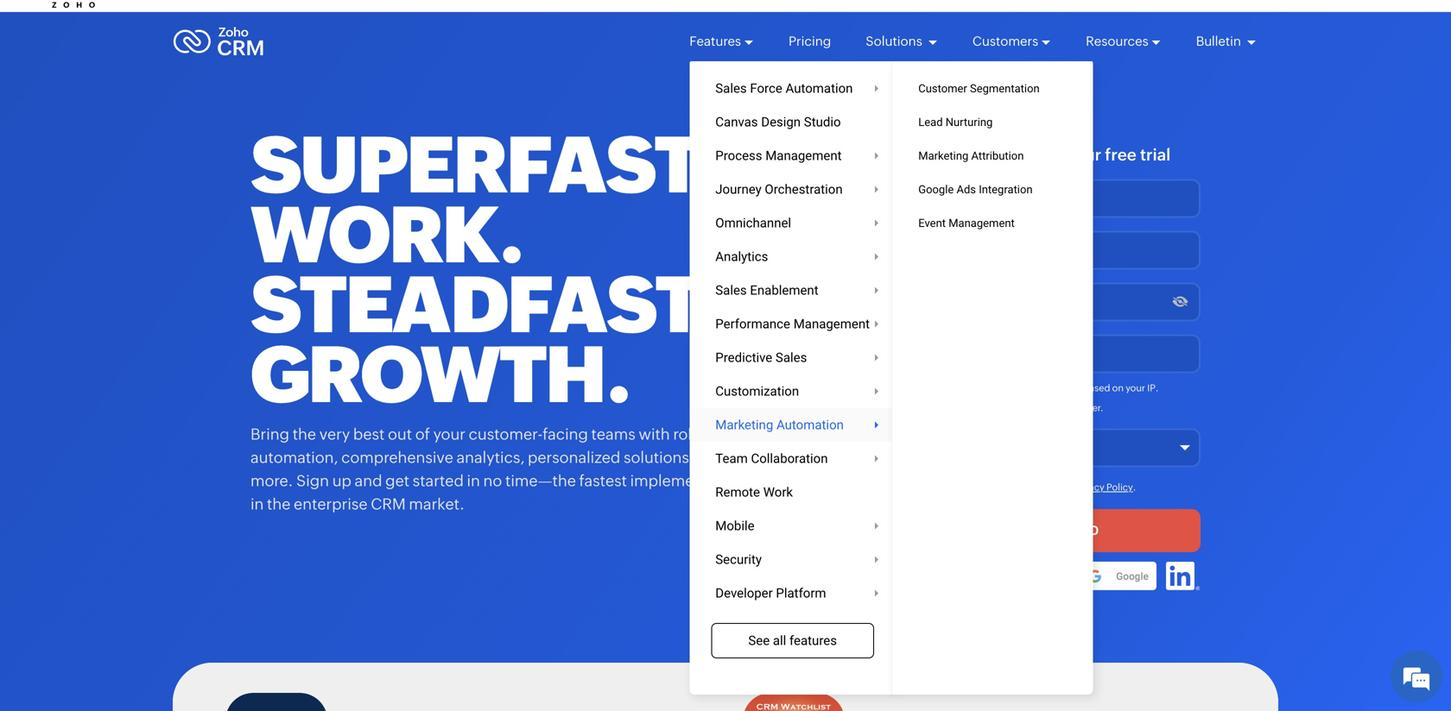 Task type: locate. For each thing, give the bounding box(es) containing it.
1 vertical spatial in
[[251, 496, 264, 514]]

security link
[[690, 543, 896, 577]]

1 vertical spatial marketing
[[716, 418, 773, 433]]

sales up canvas
[[716, 81, 747, 96]]

collaboration
[[751, 451, 828, 467]]

started down lead nurturing link
[[969, 146, 1025, 164]]

your left ip
[[1126, 383, 1146, 394]]

customers
[[973, 34, 1039, 49]]

enterprise
[[294, 496, 368, 514]]

sales enablement link
[[690, 274, 896, 308]]

in down more.
[[251, 496, 264, 514]]

get
[[937, 146, 965, 164]]

marketing up google on the right top
[[919, 149, 969, 162]]

ip
[[1148, 383, 1156, 394]]

privacy policy link
[[1073, 483, 1133, 493]]

analytics,
[[457, 449, 525, 467]]

management up orchestration
[[766, 148, 842, 163]]

solutions
[[866, 34, 925, 49]]

0 vertical spatial automation
[[786, 81, 853, 96]]

management down google ads integration
[[949, 217, 1015, 230]]

0 vertical spatial in
[[467, 473, 480, 490]]

performance
[[716, 317, 790, 332]]

0 vertical spatial and
[[697, 449, 724, 467]]

of
[[415, 426, 430, 444]]

1 vertical spatial with
[[639, 426, 670, 444]]

0 horizontal spatial and
[[355, 473, 382, 490]]

sales
[[716, 81, 747, 96], [716, 283, 747, 298], [776, 350, 807, 365]]

in left no
[[467, 473, 480, 490]]

customer segmentation link
[[893, 72, 1093, 105]]

management inside process management link
[[766, 148, 842, 163]]

marketing automation
[[716, 418, 844, 433]]

1 vertical spatial sales
[[716, 283, 747, 298]]

lead nurturing
[[919, 116, 993, 129]]

work
[[763, 485, 793, 500]]

2 vertical spatial your
[[433, 426, 466, 444]]

started inside superfast work. steadfast growth. bring the very best out of your customer-facing teams with robust automation, comprehensive analytics, personalized solutions, and more. sign up and get started in no time—the fastest implementation in the enterprise crm market.
[[413, 473, 464, 490]]

your inside superfast work. steadfast growth. bring the very best out of your customer-facing teams with robust automation, comprehensive analytics, personalized solutions, and more. sign up and get started in no time—the fastest implementation in the enterprise crm market.
[[433, 426, 466, 444]]

1 horizontal spatial .
[[1156, 383, 1159, 394]]

solutions link
[[866, 18, 938, 65]]

facing
[[543, 426, 588, 444]]

0 horizontal spatial the
[[267, 496, 291, 514]]

your left free
[[1066, 146, 1102, 164]]

. right "on"
[[1156, 383, 1159, 394]]

0 vertical spatial with
[[1028, 146, 1062, 164]]

sales inside "link"
[[716, 81, 747, 96]]

with right attribution
[[1028, 146, 1062, 164]]

and right "up"
[[355, 473, 382, 490]]

0 horizontal spatial .
[[1133, 483, 1136, 493]]

0 vertical spatial started
[[969, 146, 1025, 164]]

see
[[748, 634, 770, 649]]

sales down performance management link
[[776, 350, 807, 365]]

0 horizontal spatial started
[[413, 473, 464, 490]]

0 vertical spatial your
[[1066, 146, 1102, 164]]

1 vertical spatial and
[[355, 473, 382, 490]]

your right of
[[433, 426, 466, 444]]

work.
[[251, 190, 523, 280]]

omnichannel
[[716, 216, 791, 231]]

1 horizontal spatial the
[[293, 426, 316, 444]]

0 vertical spatial marketing
[[919, 149, 969, 162]]

1 vertical spatial management
[[949, 217, 1015, 230]]

based on your ip .
[[1084, 383, 1159, 394]]

journey
[[716, 182, 762, 197]]

with up solutions,
[[639, 426, 670, 444]]

developer platform link
[[690, 577, 896, 611]]

zoho crm logo image
[[173, 22, 264, 60]]

force
[[750, 81, 783, 96]]

0 horizontal spatial your
[[433, 426, 466, 444]]

personalized
[[528, 449, 621, 467]]

1 horizontal spatial in
[[467, 473, 480, 490]]

marketing attribution link
[[893, 139, 1093, 173]]

.
[[1156, 383, 1159, 394], [1133, 483, 1136, 493]]

marketing attribution
[[919, 149, 1024, 162]]

sales down analytics
[[716, 283, 747, 298]]

nurturing
[[946, 116, 993, 129]]

google ads integration link
[[893, 173, 1093, 206]]

marketing for marketing attribution
[[919, 149, 969, 162]]

data center.
[[1051, 403, 1104, 414]]

attribution
[[971, 149, 1024, 162]]

0 horizontal spatial marketing
[[716, 418, 773, 433]]

bulletin link
[[1196, 18, 1257, 65]]

management inside performance management link
[[794, 317, 870, 332]]

studio
[[804, 114, 841, 130]]

implementation
[[630, 473, 746, 490]]

fastest
[[579, 473, 627, 490]]

crm
[[371, 496, 406, 514]]

2 vertical spatial management
[[794, 317, 870, 332]]

the
[[293, 426, 316, 444], [267, 496, 291, 514]]

0 vertical spatial .
[[1156, 383, 1159, 394]]

1 vertical spatial .
[[1133, 483, 1136, 493]]

best
[[353, 426, 385, 444]]

the up 'automation,'
[[293, 426, 316, 444]]

canvas design studio link
[[690, 105, 896, 139]]

marketing up team at the bottom of page
[[716, 418, 773, 433]]

started up market.
[[413, 473, 464, 490]]

None submit
[[907, 510, 1201, 553]]

canvas
[[716, 114, 758, 130]]

2 horizontal spatial your
[[1126, 383, 1146, 394]]

the down more.
[[267, 496, 291, 514]]

1 vertical spatial started
[[413, 473, 464, 490]]

0 vertical spatial management
[[766, 148, 842, 163]]

0 vertical spatial the
[[293, 426, 316, 444]]

1 horizontal spatial started
[[969, 146, 1025, 164]]

. right "privacy"
[[1133, 483, 1136, 493]]

automation
[[786, 81, 853, 96], [777, 418, 844, 433]]

and
[[697, 449, 724, 467], [355, 473, 382, 490]]

automation inside "link"
[[786, 81, 853, 96]]

developer platform
[[716, 586, 826, 601]]

automation,
[[251, 449, 338, 467]]

remote work
[[716, 485, 793, 500]]

1 horizontal spatial and
[[697, 449, 724, 467]]

1 horizontal spatial with
[[1028, 146, 1062, 164]]

in
[[467, 473, 480, 490], [251, 496, 264, 514]]

canvas design studio
[[716, 114, 841, 130]]

automation down customization link
[[777, 418, 844, 433]]

0 vertical spatial sales
[[716, 81, 747, 96]]

all
[[773, 634, 786, 649]]

developer
[[716, 586, 773, 601]]

automation up the studio
[[786, 81, 853, 96]]

management inside event management link
[[949, 217, 1015, 230]]

customer-
[[469, 426, 543, 444]]

platform
[[776, 586, 826, 601]]

process management link
[[690, 139, 896, 173]]

data
[[1051, 403, 1071, 414]]

pricing
[[789, 34, 831, 49]]

and down robust
[[697, 449, 724, 467]]

performance management link
[[690, 308, 896, 341]]

growth.
[[251, 330, 630, 420]]

sales force automation link
[[690, 72, 896, 105]]

0 horizontal spatial with
[[639, 426, 670, 444]]

management down the sales enablement link
[[794, 317, 870, 332]]

orchestration
[[765, 182, 843, 197]]

1 horizontal spatial marketing
[[919, 149, 969, 162]]

1 horizontal spatial your
[[1066, 146, 1102, 164]]

design
[[761, 114, 801, 130]]

time—the
[[505, 473, 576, 490]]

lead nurturing link
[[893, 105, 1093, 139]]

very
[[319, 426, 350, 444]]

bring
[[251, 426, 289, 444]]

based
[[1084, 383, 1111, 394]]

security
[[716, 552, 762, 568]]

robust
[[673, 426, 720, 444]]



Task type: vqa. For each thing, say whether or not it's contained in the screenshot.
social
no



Task type: describe. For each thing, give the bounding box(es) containing it.
see all features link
[[711, 624, 874, 659]]

process management
[[716, 148, 842, 163]]

with inside superfast work. steadfast growth. bring the very best out of your customer-facing teams with robust automation, comprehensive analytics, personalized solutions, and more. sign up and get started in no time—the fastest implementation in the enterprise crm market.
[[639, 426, 670, 444]]

get started with your free trial
[[937, 146, 1171, 164]]

pricing link
[[789, 18, 831, 65]]

resources link
[[1086, 18, 1162, 65]]

superfast work. steadfast growth. bring the very best out of your customer-facing teams with robust automation, comprehensive analytics, personalized solutions, and more. sign up and get started in no time—the fastest implementation in the enterprise crm market.
[[251, 121, 746, 514]]

sign
[[296, 473, 329, 490]]

features
[[690, 34, 741, 49]]

team collaboration
[[716, 451, 828, 467]]

remote
[[716, 485, 760, 500]]

omnichannel link
[[690, 206, 896, 240]]

event
[[919, 217, 946, 230]]

1 vertical spatial automation
[[777, 418, 844, 433]]

solutions,
[[624, 449, 694, 467]]

predictive
[[716, 350, 773, 365]]

center.
[[1073, 403, 1104, 414]]

free
[[1105, 146, 1137, 164]]

performance management
[[716, 317, 870, 332]]

google
[[919, 183, 954, 196]]

on
[[1112, 383, 1124, 394]]

marketing for marketing automation
[[716, 418, 773, 433]]

management for performance management
[[794, 317, 870, 332]]

customer segmentation
[[919, 82, 1040, 95]]

market.
[[409, 496, 465, 514]]

2 vertical spatial sales
[[776, 350, 807, 365]]

ads
[[957, 183, 976, 196]]

resources
[[1086, 34, 1149, 49]]

features
[[790, 634, 837, 649]]

journey orchestration
[[716, 182, 843, 197]]

customization
[[716, 384, 799, 399]]

event management link
[[893, 206, 1093, 240]]

management for event management
[[949, 217, 1015, 230]]

mobile
[[716, 519, 755, 534]]

integration
[[979, 183, 1033, 196]]

see all features
[[748, 634, 837, 649]]

remote work link
[[690, 476, 896, 510]]

enablement
[[750, 283, 819, 298]]

marketing automation link
[[690, 409, 896, 442]]

features link
[[690, 18, 754, 65]]

sales enablement
[[716, 283, 819, 298]]

bulletin
[[1196, 34, 1244, 49]]

0 horizontal spatial in
[[251, 496, 264, 514]]

process
[[716, 148, 762, 163]]

event management
[[919, 217, 1015, 230]]

lead
[[919, 116, 943, 129]]

comprehensive
[[341, 449, 453, 467]]

teams
[[591, 426, 636, 444]]

1 vertical spatial the
[[267, 496, 291, 514]]

privacy policy .
[[1073, 483, 1136, 493]]

sales force automation
[[716, 81, 853, 96]]

privacy
[[1073, 483, 1105, 493]]

customer
[[919, 82, 967, 95]]

sales for sales enablement
[[716, 283, 747, 298]]

mobile link
[[690, 510, 896, 543]]

get
[[385, 473, 410, 490]]

1 vertical spatial your
[[1126, 383, 1146, 394]]

trial
[[1140, 146, 1171, 164]]

analytics link
[[690, 240, 896, 274]]

no
[[483, 473, 502, 490]]

superfast
[[251, 121, 700, 210]]

customization link
[[690, 375, 896, 409]]

team collaboration link
[[690, 442, 896, 476]]

management for process management
[[766, 148, 842, 163]]

up
[[332, 473, 352, 490]]

predictive sales link
[[690, 341, 896, 375]]

sales for sales force automation
[[716, 81, 747, 96]]

predictive sales
[[716, 350, 807, 365]]

team
[[716, 451, 748, 467]]

segmentation
[[970, 82, 1040, 95]]



